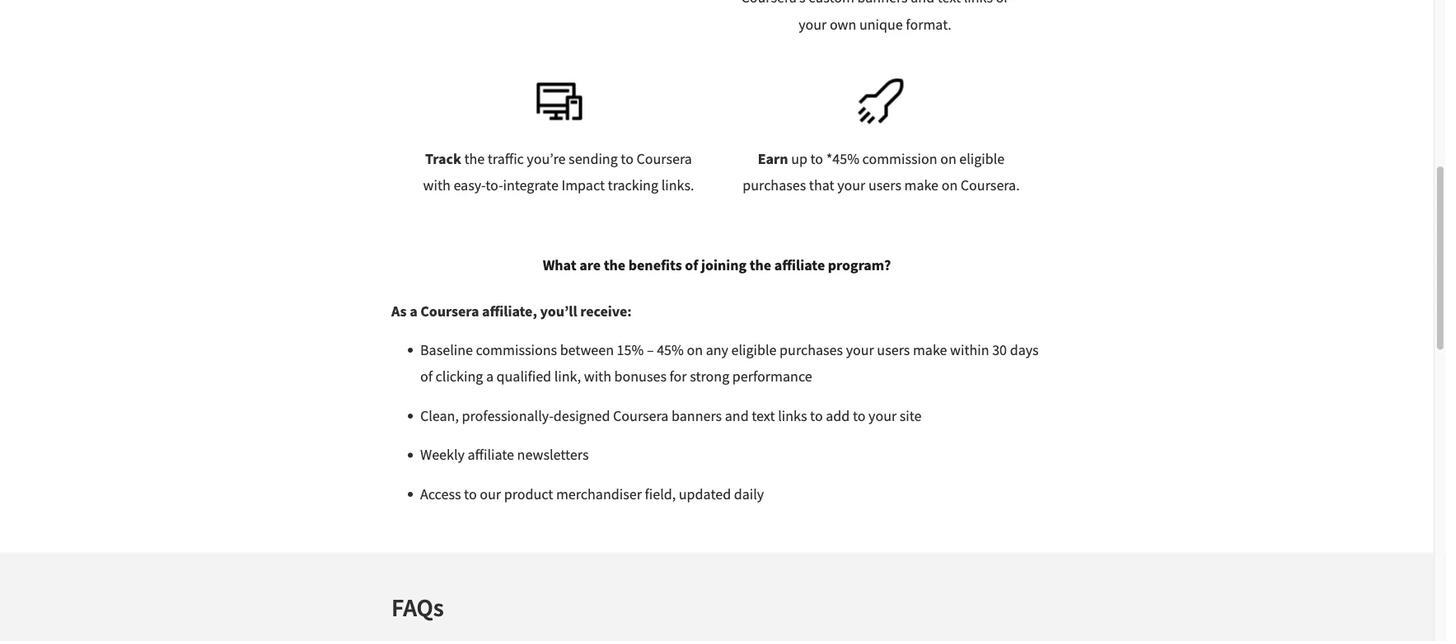 Task type: describe. For each thing, give the bounding box(es) containing it.
earn
[[758, 150, 788, 168]]

any
[[706, 341, 728, 359]]

our
[[480, 485, 501, 503]]

daily
[[734, 485, 764, 503]]

days
[[1010, 341, 1039, 359]]

strong
[[690, 368, 729, 386]]

purchases inside up to *45% commission on eligible purchases that your users make on coursera.
[[743, 176, 806, 195]]

are
[[580, 256, 601, 274]]

affiliate,
[[482, 302, 537, 320]]

updated
[[679, 485, 731, 503]]

bonuses
[[614, 368, 667, 386]]

program?
[[828, 256, 891, 274]]

45%
[[657, 341, 684, 359]]

purchases inside the "baseline commissions between 15% – 45% on any eligible purchases your users make within 30 days of clicking a qualified link, with bonuses for strong performance"
[[780, 341, 843, 359]]

2 horizontal spatial the
[[750, 256, 771, 274]]

clicking
[[436, 368, 483, 386]]

access
[[420, 485, 461, 503]]

2 vertical spatial coursera
[[613, 407, 669, 425]]

your inside the "baseline commissions between 15% – 45% on any eligible purchases your users make within 30 days of clicking a qualified link, with bonuses for strong performance"
[[846, 341, 874, 359]]

up
[[791, 150, 808, 168]]

what
[[543, 256, 577, 274]]

qualified
[[497, 368, 551, 386]]

*45%
[[826, 150, 859, 168]]

to-
[[486, 176, 503, 195]]

a inside the "baseline commissions between 15% – 45% on any eligible purchases your users make within 30 days of clicking a qualified link, with bonuses for strong performance"
[[486, 368, 494, 386]]

what are the benefits of joining the affiliate program?
[[543, 256, 891, 274]]

with inside the "baseline commissions between 15% – 45% on any eligible purchases your users make within 30 days of clicking a qualified link, with bonuses for strong performance"
[[584, 368, 611, 386]]

product
[[504, 485, 553, 503]]

merchandiser
[[556, 485, 642, 503]]

users inside the "baseline commissions between 15% – 45% on any eligible purchases your users make within 30 days of clicking a qualified link, with bonuses for strong performance"
[[877, 341, 910, 359]]

up to *45% commission on eligible purchases that your users make on coursera.
[[743, 150, 1020, 195]]

with inside the traffic you're sending to coursera with easy-to-integrate impact tracking links.
[[423, 176, 451, 195]]

you're
[[527, 150, 566, 168]]

1 vertical spatial coursera
[[420, 302, 479, 320]]

to inside up to *45% commission on eligible purchases that your users make on coursera.
[[810, 150, 823, 168]]

–
[[647, 341, 654, 359]]

newsletters
[[517, 446, 589, 464]]

make inside up to *45% commission on eligible purchases that your users make on coursera.
[[904, 176, 939, 195]]

receive:
[[580, 302, 632, 320]]

to left add
[[810, 407, 823, 425]]

0 vertical spatial on
[[940, 150, 957, 168]]

field,
[[645, 485, 676, 503]]

1 horizontal spatial of
[[685, 256, 698, 274]]

site
[[900, 407, 922, 425]]

access to our product merchandiser field, updated daily
[[420, 485, 764, 503]]



Task type: vqa. For each thing, say whether or not it's contained in the screenshot.
the bottommost MAKE
yes



Task type: locate. For each thing, give the bounding box(es) containing it.
clean, professionally-designed coursera banners and text links to add to your site
[[420, 407, 922, 425]]

links.
[[661, 176, 694, 195]]

0 vertical spatial users
[[869, 176, 901, 195]]

the up easy-
[[464, 150, 485, 168]]

sending
[[569, 150, 618, 168]]

purchases up performance
[[780, 341, 843, 359]]

0 horizontal spatial the
[[464, 150, 485, 168]]

weekly
[[420, 446, 465, 464]]

for
[[670, 368, 687, 386]]

weekly affiliate newsletters
[[420, 446, 589, 464]]

tracking
[[608, 176, 658, 195]]

on inside the "baseline commissions between 15% – 45% on any eligible purchases your users make within 30 days of clicking a qualified link, with bonuses for strong performance"
[[687, 341, 703, 359]]

1 horizontal spatial a
[[486, 368, 494, 386]]

users down commission
[[869, 176, 901, 195]]

eligible inside up to *45% commission on eligible purchases that your users make on coursera.
[[959, 150, 1005, 168]]

0 vertical spatial coursera
[[637, 150, 692, 168]]

with down track
[[423, 176, 451, 195]]

to right add
[[853, 407, 866, 425]]

traffic
[[488, 150, 524, 168]]

1 vertical spatial purchases
[[780, 341, 843, 359]]

baseline commissions between 15% – 45% on any eligible purchases your users make within 30 days of clicking a qualified link, with bonuses for strong performance
[[420, 341, 1039, 386]]

track
[[425, 150, 461, 168]]

easy-
[[454, 176, 486, 195]]

make inside the "baseline commissions between 15% – 45% on any eligible purchases your users make within 30 days of clicking a qualified link, with bonuses for strong performance"
[[913, 341, 947, 359]]

affiliate
[[774, 256, 825, 274], [468, 446, 514, 464]]

joining
[[701, 256, 747, 274]]

the inside the traffic you're sending to coursera with easy-to-integrate impact tracking links.
[[464, 150, 485, 168]]

of
[[685, 256, 698, 274], [420, 368, 433, 386]]

0 horizontal spatial affiliate
[[468, 446, 514, 464]]

1 vertical spatial make
[[913, 341, 947, 359]]

the right are
[[604, 256, 626, 274]]

of left joining
[[685, 256, 698, 274]]

and
[[725, 407, 749, 425]]

a
[[410, 302, 417, 320], [486, 368, 494, 386]]

1 vertical spatial your
[[846, 341, 874, 359]]

your down *45%
[[837, 176, 866, 195]]

1 vertical spatial with
[[584, 368, 611, 386]]

0 vertical spatial purchases
[[743, 176, 806, 195]]

your up add
[[846, 341, 874, 359]]

users up site
[[877, 341, 910, 359]]

1 vertical spatial on
[[942, 176, 958, 195]]

you'll
[[540, 302, 577, 320]]

eligible up coursera.
[[959, 150, 1005, 168]]

15%
[[617, 341, 644, 359]]

a right as
[[410, 302, 417, 320]]

1 horizontal spatial eligible
[[959, 150, 1005, 168]]

0 horizontal spatial eligible
[[731, 341, 777, 359]]

to right up
[[810, 150, 823, 168]]

commission
[[862, 150, 937, 168]]

1 vertical spatial of
[[420, 368, 433, 386]]

your
[[837, 176, 866, 195], [846, 341, 874, 359], [869, 407, 897, 425]]

add
[[826, 407, 850, 425]]

1 horizontal spatial the
[[604, 256, 626, 274]]

coursera inside the traffic you're sending to coursera with easy-to-integrate impact tracking links.
[[637, 150, 692, 168]]

0 vertical spatial affiliate
[[774, 256, 825, 274]]

2 vertical spatial your
[[869, 407, 897, 425]]

professionally-
[[462, 407, 554, 425]]

coursera.
[[961, 176, 1020, 195]]

0 vertical spatial a
[[410, 302, 417, 320]]

clean,
[[420, 407, 459, 425]]

eligible up performance
[[731, 341, 777, 359]]

of inside the "baseline commissions between 15% – 45% on any eligible purchases your users make within 30 days of clicking a qualified link, with bonuses for strong performance"
[[420, 368, 433, 386]]

coursera down bonuses
[[613, 407, 669, 425]]

links
[[778, 407, 807, 425]]

make down commission
[[904, 176, 939, 195]]

with
[[423, 176, 451, 195], [584, 368, 611, 386]]

text
[[752, 407, 775, 425]]

0 vertical spatial of
[[685, 256, 698, 274]]

0 horizontal spatial a
[[410, 302, 417, 320]]

1 vertical spatial affiliate
[[468, 446, 514, 464]]

to inside the traffic you're sending to coursera with easy-to-integrate impact tracking links.
[[621, 150, 634, 168]]

faqs
[[391, 592, 444, 623]]

users
[[869, 176, 901, 195], [877, 341, 910, 359]]

between
[[560, 341, 614, 359]]

purchases
[[743, 176, 806, 195], [780, 341, 843, 359]]

0 horizontal spatial of
[[420, 368, 433, 386]]

on right commission
[[940, 150, 957, 168]]

with down between
[[584, 368, 611, 386]]

as
[[391, 302, 407, 320]]

impact
[[562, 176, 605, 195]]

2 vertical spatial on
[[687, 341, 703, 359]]

0 vertical spatial your
[[837, 176, 866, 195]]

within
[[950, 341, 989, 359]]

to left our
[[464, 485, 477, 503]]

that
[[809, 176, 834, 195]]

as a coursera affiliate, you'll receive:
[[391, 302, 632, 320]]

coursera up 'baseline'
[[420, 302, 479, 320]]

on left coursera.
[[942, 176, 958, 195]]

make
[[904, 176, 939, 195], [913, 341, 947, 359]]

purchases down earn
[[743, 176, 806, 195]]

1 horizontal spatial with
[[584, 368, 611, 386]]

30
[[992, 341, 1007, 359]]

your left site
[[869, 407, 897, 425]]

1 horizontal spatial affiliate
[[774, 256, 825, 274]]

0 horizontal spatial with
[[423, 176, 451, 195]]

1 vertical spatial a
[[486, 368, 494, 386]]

the
[[464, 150, 485, 168], [604, 256, 626, 274], [750, 256, 771, 274]]

eligible
[[959, 150, 1005, 168], [731, 341, 777, 359]]

your inside up to *45% commission on eligible purchases that your users make on coursera.
[[837, 176, 866, 195]]

users inside up to *45% commission on eligible purchases that your users make on coursera.
[[869, 176, 901, 195]]

0 vertical spatial eligible
[[959, 150, 1005, 168]]

1 vertical spatial users
[[877, 341, 910, 359]]

make left within
[[913, 341, 947, 359]]

benefits
[[629, 256, 682, 274]]

of left clicking
[[420, 368, 433, 386]]

0 vertical spatial make
[[904, 176, 939, 195]]

commissions
[[476, 341, 557, 359]]

link,
[[554, 368, 581, 386]]

1 vertical spatial eligible
[[731, 341, 777, 359]]

baseline
[[420, 341, 473, 359]]

designed
[[554, 407, 610, 425]]

the traffic you're sending to coursera with easy-to-integrate impact tracking links.
[[423, 150, 694, 195]]

performance
[[732, 368, 812, 386]]

to up tracking
[[621, 150, 634, 168]]

affiliate up our
[[468, 446, 514, 464]]

integrate
[[503, 176, 559, 195]]

0 vertical spatial with
[[423, 176, 451, 195]]

a right clicking
[[486, 368, 494, 386]]

coursera up links.
[[637, 150, 692, 168]]

to
[[621, 150, 634, 168], [810, 150, 823, 168], [810, 407, 823, 425], [853, 407, 866, 425], [464, 485, 477, 503]]

the right joining
[[750, 256, 771, 274]]

banners
[[672, 407, 722, 425]]

on
[[940, 150, 957, 168], [942, 176, 958, 195], [687, 341, 703, 359]]

coursera
[[637, 150, 692, 168], [420, 302, 479, 320], [613, 407, 669, 425]]

affiliate left program?
[[774, 256, 825, 274]]

eligible inside the "baseline commissions between 15% – 45% on any eligible purchases your users make within 30 days of clicking a qualified link, with bonuses for strong performance"
[[731, 341, 777, 359]]

on left any
[[687, 341, 703, 359]]



